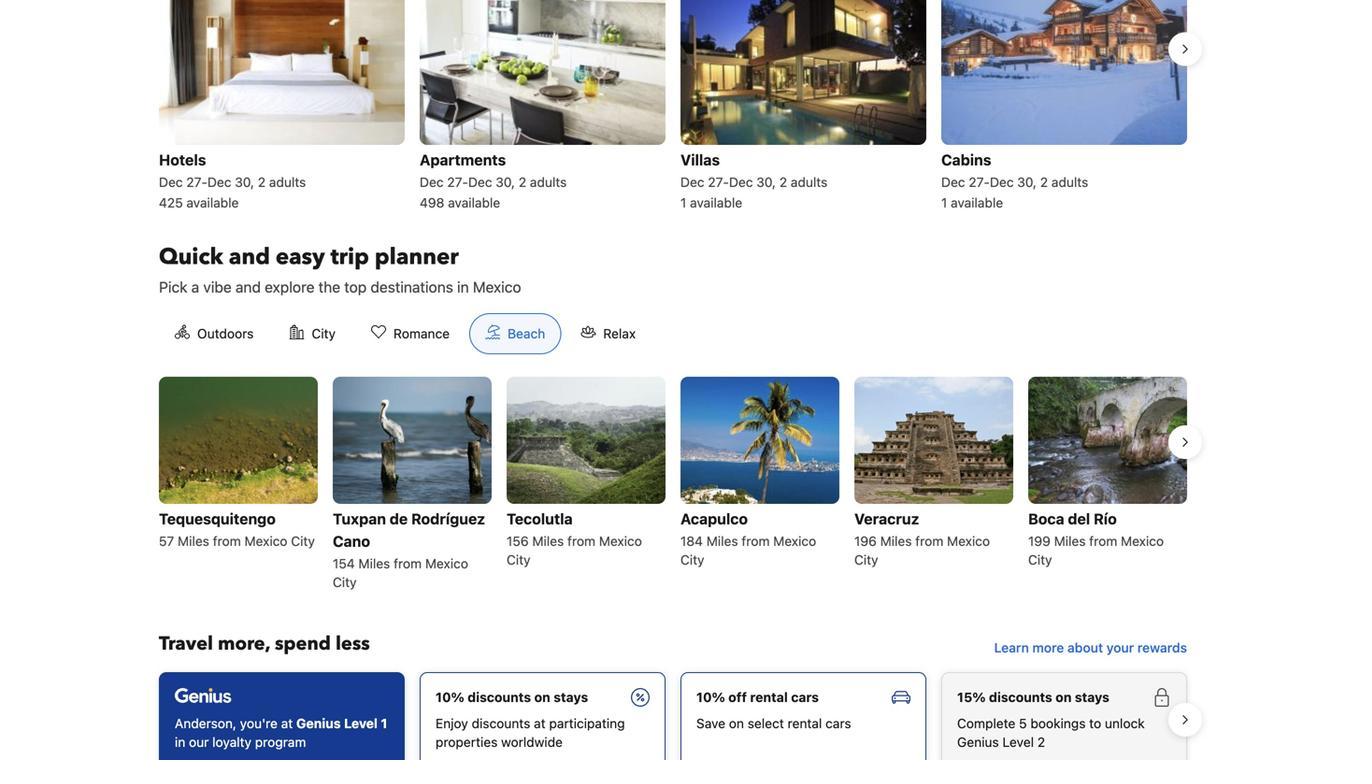 Task type: describe. For each thing, give the bounding box(es) containing it.
your
[[1107, 640, 1134, 655]]

miles for tecolutla
[[532, 533, 564, 549]]

quick
[[159, 242, 223, 272]]

apartments dec 27-dec 30, 2 adults 498 available
[[420, 151, 567, 210]]

learn
[[994, 640, 1029, 655]]

7 dec from the left
[[941, 174, 965, 190]]

beach
[[508, 326, 545, 341]]

city inside acapulco 184 miles from mexico city
[[681, 552, 705, 567]]

about
[[1068, 640, 1103, 655]]

miles for acapulco
[[707, 533, 738, 549]]

romance button
[[355, 313, 466, 354]]

2 for hotels
[[258, 174, 266, 190]]

acapulco
[[681, 510, 748, 528]]

city inside veracruz 196 miles from mexico city
[[855, 552, 878, 567]]

498
[[420, 195, 444, 210]]

available for apartments
[[448, 195, 500, 210]]

travel more, spend less
[[159, 631, 370, 657]]

bookings
[[1031, 716, 1086, 731]]

available for hotels
[[186, 195, 239, 210]]

tecolutla
[[507, 510, 573, 528]]

stays for 15% discounts on stays
[[1075, 689, 1110, 705]]

outdoors button
[[159, 313, 270, 354]]

from inside boca del río 199 miles from mexico city
[[1089, 533, 1118, 549]]

the
[[318, 278, 340, 296]]

10% discounts on stays
[[436, 689, 588, 705]]

discounts for 5
[[989, 689, 1053, 705]]

mexico inside the quick and easy trip planner pick a vibe and explore the top destinations in mexico
[[473, 278, 521, 296]]

worldwide
[[501, 734, 563, 750]]

adults for villas
[[791, 174, 828, 190]]

miles inside tuxpan de rodríguez cano 154 miles from mexico city
[[359, 556, 390, 571]]

154
[[333, 556, 355, 571]]

city inside tuxpan de rodríguez cano 154 miles from mexico city
[[333, 574, 357, 590]]

1 vertical spatial and
[[236, 278, 261, 296]]

0 vertical spatial cars
[[791, 689, 819, 705]]

participating
[[549, 716, 625, 731]]

city inside button
[[312, 326, 336, 341]]

4 dec from the left
[[468, 174, 492, 190]]

miles for veracruz
[[880, 533, 912, 549]]

hotels
[[159, 151, 206, 169]]

30, for apartments
[[496, 174, 515, 190]]

rewards
[[1138, 640, 1187, 655]]

level inside anderson, you're at genius level 1 in our loyalty program
[[344, 716, 378, 731]]

properties
[[436, 734, 498, 750]]

2 for cabins
[[1040, 174, 1048, 190]]

río
[[1094, 510, 1117, 528]]

in inside anderson, you're at genius level 1 in our loyalty program
[[175, 734, 185, 750]]

1 dec from the left
[[159, 174, 183, 190]]

184
[[681, 533, 703, 549]]

anderson, you're at genius level 1 in our loyalty program
[[175, 716, 387, 750]]

easy
[[276, 242, 325, 272]]

57
[[159, 533, 174, 549]]

del
[[1068, 510, 1090, 528]]

from for acapulco
[[742, 533, 770, 549]]

pick
[[159, 278, 187, 296]]

0 vertical spatial and
[[229, 242, 270, 272]]

veracruz 196 miles from mexico city
[[855, 510, 990, 567]]

beach button
[[469, 313, 561, 354]]

1 inside anderson, you're at genius level 1 in our loyalty program
[[381, 716, 387, 731]]

mexico inside veracruz 196 miles from mexico city
[[947, 533, 990, 549]]

learn more about your rewards link
[[987, 631, 1195, 665]]

mexico inside acapulco 184 miles from mexico city
[[773, 533, 816, 549]]

mexico inside the tecolutla 156 miles from mexico city
[[599, 533, 642, 549]]

romance
[[394, 326, 450, 341]]

miles inside boca del río 199 miles from mexico city
[[1054, 533, 1086, 549]]

save on select rental cars
[[697, 716, 851, 731]]

enjoy discounts at participating properties worldwide
[[436, 716, 625, 750]]

level inside complete 5 bookings to unlock genius level 2
[[1003, 734, 1034, 750]]

27- for apartments
[[447, 174, 468, 190]]

30, for hotels
[[235, 174, 254, 190]]

from inside tuxpan de rodríguez cano 154 miles from mexico city
[[394, 556, 422, 571]]

quick and easy trip planner pick a vibe and explore the top destinations in mexico
[[159, 242, 521, 296]]

mexico inside tuxpan de rodríguez cano 154 miles from mexico city
[[425, 556, 468, 571]]

de
[[390, 510, 408, 528]]

30, for cabins
[[1017, 174, 1037, 190]]

5 dec from the left
[[681, 174, 705, 190]]

196
[[855, 533, 877, 549]]

hotels dec 27-dec 30, 2 adults 425 available
[[159, 151, 306, 210]]

from for tecolutla
[[568, 533, 596, 549]]

cabins dec 27-dec 30, 2 adults 1 available
[[941, 151, 1089, 210]]

vibe
[[203, 278, 232, 296]]

adults for hotels
[[269, 174, 306, 190]]

27- for cabins
[[969, 174, 990, 190]]

2 dec from the left
[[207, 174, 231, 190]]

more,
[[218, 631, 270, 657]]

region containing tequesquitengo
[[144, 369, 1202, 601]]

villas
[[681, 151, 720, 169]]

30, for villas
[[757, 174, 776, 190]]

acapulco 184 miles from mexico city
[[681, 510, 816, 567]]

15%
[[957, 689, 986, 705]]

boca del río 199 miles from mexico city
[[1028, 510, 1164, 567]]

veracruz
[[855, 510, 919, 528]]

outdoors
[[197, 326, 254, 341]]

mexico inside boca del río 199 miles from mexico city
[[1121, 533, 1164, 549]]

tequesquitengo
[[159, 510, 276, 528]]

available for villas
[[690, 195, 742, 210]]



Task type: vqa. For each thing, say whether or not it's contained in the screenshot.
easy
yes



Task type: locate. For each thing, give the bounding box(es) containing it.
at up program
[[281, 716, 293, 731]]

30, inside villas dec 27-dec 30, 2 adults 1 available
[[757, 174, 776, 190]]

rodríguez
[[411, 510, 485, 528]]

15% discounts on stays
[[957, 689, 1110, 705]]

1 vertical spatial in
[[175, 734, 185, 750]]

3 available from the left
[[690, 195, 742, 210]]

1 adults from the left
[[269, 174, 306, 190]]

2 at from the left
[[534, 716, 546, 731]]

1 horizontal spatial at
[[534, 716, 546, 731]]

city inside boca del río 199 miles from mexico city
[[1028, 552, 1052, 567]]

miles down the tecolutla
[[532, 533, 564, 549]]

and right vibe
[[236, 278, 261, 296]]

and up vibe
[[229, 242, 270, 272]]

6 dec from the left
[[729, 174, 753, 190]]

anderson,
[[175, 716, 237, 731]]

discounts up enjoy discounts at participating properties worldwide
[[468, 689, 531, 705]]

destinations
[[371, 278, 453, 296]]

adults
[[269, 174, 306, 190], [530, 174, 567, 190], [791, 174, 828, 190], [1052, 174, 1089, 190]]

genius inside anderson, you're at genius level 1 in our loyalty program
[[296, 716, 341, 731]]

from inside tequesquitengo 57 miles from mexico city
[[213, 533, 241, 549]]

8 dec from the left
[[990, 174, 1014, 190]]

27- down cabins
[[969, 174, 990, 190]]

available down cabins
[[951, 195, 1003, 210]]

1 down cabins
[[941, 195, 947, 210]]

0 vertical spatial level
[[344, 716, 378, 731]]

in
[[457, 278, 469, 296], [175, 734, 185, 750]]

from inside acapulco 184 miles from mexico city
[[742, 533, 770, 549]]

in right destinations
[[457, 278, 469, 296]]

10% up enjoy
[[436, 689, 464, 705]]

available inside villas dec 27-dec 30, 2 adults 1 available
[[690, 195, 742, 210]]

level down less at left bottom
[[344, 716, 378, 731]]

2 10% from the left
[[697, 689, 725, 705]]

apartments
[[420, 151, 506, 169]]

27- inside hotels dec 27-dec 30, 2 adults 425 available
[[186, 174, 207, 190]]

tuxpan
[[333, 510, 386, 528]]

2 inside complete 5 bookings to unlock genius level 2
[[1038, 734, 1045, 750]]

2 for villas
[[780, 174, 787, 190]]

planner
[[375, 242, 459, 272]]

1 horizontal spatial cars
[[826, 716, 851, 731]]

available inside hotels dec 27-dec 30, 2 adults 425 available
[[186, 195, 239, 210]]

2 horizontal spatial 1
[[941, 195, 947, 210]]

discounts inside enjoy discounts at participating properties worldwide
[[472, 716, 530, 731]]

tequesquitengo 57 miles from mexico city
[[159, 510, 315, 549]]

0 horizontal spatial cars
[[791, 689, 819, 705]]

27- down apartments
[[447, 174, 468, 190]]

0 horizontal spatial in
[[175, 734, 185, 750]]

explore
[[265, 278, 315, 296]]

available down villas
[[690, 195, 742, 210]]

2 inside cabins dec 27-dec 30, 2 adults 1 available
[[1040, 174, 1048, 190]]

1 region from the top
[[144, 0, 1202, 220]]

199
[[1028, 533, 1051, 549]]

tab list containing outdoors
[[144, 313, 667, 355]]

loyalty
[[212, 734, 251, 750]]

1 vertical spatial rental
[[788, 716, 822, 731]]

0 horizontal spatial 10%
[[436, 689, 464, 705]]

4 30, from the left
[[1017, 174, 1037, 190]]

in left our
[[175, 734, 185, 750]]

blue genius logo image
[[175, 688, 231, 703], [175, 688, 231, 703]]

genius down complete
[[957, 734, 999, 750]]

city down the
[[312, 326, 336, 341]]

30,
[[235, 174, 254, 190], [496, 174, 515, 190], [757, 174, 776, 190], [1017, 174, 1037, 190]]

0 vertical spatial rental
[[750, 689, 788, 705]]

0 horizontal spatial 1
[[381, 716, 387, 731]]

relax
[[603, 326, 636, 341]]

2 horizontal spatial on
[[1056, 689, 1072, 705]]

tab list
[[144, 313, 667, 355]]

and
[[229, 242, 270, 272], [236, 278, 261, 296]]

0 vertical spatial genius
[[296, 716, 341, 731]]

cano
[[333, 532, 370, 550]]

156
[[507, 533, 529, 549]]

2 vertical spatial region
[[144, 665, 1202, 760]]

10% for 10% discounts on stays
[[436, 689, 464, 705]]

2
[[258, 174, 266, 190], [519, 174, 526, 190], [780, 174, 787, 190], [1040, 174, 1048, 190], [1038, 734, 1045, 750]]

available for cabins
[[951, 195, 1003, 210]]

relax button
[[565, 313, 652, 354]]

miles right 154
[[359, 556, 390, 571]]

on right save
[[729, 716, 744, 731]]

adults inside apartments dec 27-dec 30, 2 adults 498 available
[[530, 174, 567, 190]]

1 horizontal spatial 1
[[681, 195, 687, 210]]

on
[[534, 689, 550, 705], [1056, 689, 1072, 705], [729, 716, 744, 731]]

city down 196
[[855, 552, 878, 567]]

5
[[1019, 716, 1027, 731]]

3 27- from the left
[[708, 174, 729, 190]]

2 27- from the left
[[447, 174, 468, 190]]

stays for 10% discounts on stays
[[554, 689, 588, 705]]

27- inside apartments dec 27-dec 30, 2 adults 498 available
[[447, 174, 468, 190]]

mexico
[[473, 278, 521, 296], [245, 533, 288, 549], [599, 533, 642, 549], [773, 533, 816, 549], [947, 533, 990, 549], [1121, 533, 1164, 549], [425, 556, 468, 571]]

4 adults from the left
[[1052, 174, 1089, 190]]

1 down villas
[[681, 195, 687, 210]]

save
[[697, 716, 726, 731]]

from down the tecolutla
[[568, 533, 596, 549]]

1 horizontal spatial in
[[457, 278, 469, 296]]

boca
[[1028, 510, 1065, 528]]

at
[[281, 716, 293, 731], [534, 716, 546, 731]]

3 dec from the left
[[420, 174, 444, 190]]

10% up save
[[697, 689, 725, 705]]

at inside anderson, you're at genius level 1 in our loyalty program
[[281, 716, 293, 731]]

1 30, from the left
[[235, 174, 254, 190]]

3 region from the top
[[144, 665, 1202, 760]]

1 vertical spatial region
[[144, 369, 1202, 601]]

1 vertical spatial genius
[[957, 734, 999, 750]]

miles down veracruz on the bottom right of the page
[[880, 533, 912, 549]]

1 horizontal spatial level
[[1003, 734, 1034, 750]]

1 10% from the left
[[436, 689, 464, 705]]

available right 498
[[448, 195, 500, 210]]

discounts up 5
[[989, 689, 1053, 705]]

1 left enjoy
[[381, 716, 387, 731]]

available right 425 at the left top of page
[[186, 195, 239, 210]]

city down 154
[[333, 574, 357, 590]]

city down 184
[[681, 552, 705, 567]]

1 27- from the left
[[186, 174, 207, 190]]

4 available from the left
[[951, 195, 1003, 210]]

2 30, from the left
[[496, 174, 515, 190]]

adults inside villas dec 27-dec 30, 2 adults 1 available
[[791, 174, 828, 190]]

miles right 57
[[178, 533, 209, 549]]

1 inside cabins dec 27-dec 30, 2 adults 1 available
[[941, 195, 947, 210]]

travel
[[159, 631, 213, 657]]

a
[[191, 278, 199, 296]]

10% off rental cars
[[697, 689, 819, 705]]

off
[[729, 689, 747, 705]]

425
[[159, 195, 183, 210]]

cars up save on select rental cars
[[791, 689, 819, 705]]

cabins
[[941, 151, 992, 169]]

miles
[[178, 533, 209, 549], [532, 533, 564, 549], [707, 533, 738, 549], [880, 533, 912, 549], [1054, 533, 1086, 549], [359, 556, 390, 571]]

at inside enjoy discounts at participating properties worldwide
[[534, 716, 546, 731]]

stays up to
[[1075, 689, 1110, 705]]

27- inside cabins dec 27-dec 30, 2 adults 1 available
[[969, 174, 990, 190]]

0 horizontal spatial level
[[344, 716, 378, 731]]

city button
[[273, 313, 352, 354]]

in inside the quick and easy trip planner pick a vibe and explore the top destinations in mexico
[[457, 278, 469, 296]]

from for tequesquitengo
[[213, 533, 241, 549]]

0 horizontal spatial on
[[534, 689, 550, 705]]

miles inside tequesquitengo 57 miles from mexico city
[[178, 533, 209, 549]]

10% for 10% off rental cars
[[697, 689, 725, 705]]

city down 156
[[507, 552, 531, 567]]

trip
[[331, 242, 369, 272]]

27- inside villas dec 27-dec 30, 2 adults 1 available
[[708, 174, 729, 190]]

30, inside cabins dec 27-dec 30, 2 adults 1 available
[[1017, 174, 1037, 190]]

top
[[344, 278, 367, 296]]

city inside the tecolutla 156 miles from mexico city
[[507, 552, 531, 567]]

stays up participating in the left of the page
[[554, 689, 588, 705]]

2 inside apartments dec 27-dec 30, 2 adults 498 available
[[519, 174, 526, 190]]

you're
[[240, 716, 278, 731]]

unlock
[[1105, 716, 1145, 731]]

adults for apartments
[[530, 174, 567, 190]]

less
[[336, 631, 370, 657]]

1 at from the left
[[281, 716, 293, 731]]

rental
[[750, 689, 788, 705], [788, 716, 822, 731]]

genius
[[296, 716, 341, 731], [957, 734, 999, 750]]

region
[[144, 0, 1202, 220], [144, 369, 1202, 601], [144, 665, 1202, 760]]

learn more about your rewards
[[994, 640, 1187, 655]]

level
[[344, 716, 378, 731], [1003, 734, 1034, 750]]

discounts for discounts
[[468, 689, 531, 705]]

tecolutla 156 miles from mexico city
[[507, 510, 642, 567]]

27- down the hotels
[[186, 174, 207, 190]]

enjoy
[[436, 716, 468, 731]]

1 for villas
[[681, 195, 687, 210]]

0 horizontal spatial at
[[281, 716, 293, 731]]

region containing hotels
[[144, 0, 1202, 220]]

available inside apartments dec 27-dec 30, 2 adults 498 available
[[448, 195, 500, 210]]

1 for cabins
[[941, 195, 947, 210]]

region containing 10% discounts on stays
[[144, 665, 1202, 760]]

1 horizontal spatial 10%
[[697, 689, 725, 705]]

2 inside hotels dec 27-dec 30, 2 adults 425 available
[[258, 174, 266, 190]]

from down de
[[394, 556, 422, 571]]

from down veracruz on the bottom right of the page
[[916, 533, 944, 549]]

4 27- from the left
[[969, 174, 990, 190]]

select
[[748, 716, 784, 731]]

rental up select
[[750, 689, 788, 705]]

city left cano at the left of the page
[[291, 533, 315, 549]]

more
[[1033, 640, 1064, 655]]

on up enjoy discounts at participating properties worldwide
[[534, 689, 550, 705]]

1 vertical spatial cars
[[826, 716, 851, 731]]

available inside cabins dec 27-dec 30, 2 adults 1 available
[[951, 195, 1003, 210]]

genius up program
[[296, 716, 341, 731]]

0 vertical spatial in
[[457, 278, 469, 296]]

2 stays from the left
[[1075, 689, 1110, 705]]

0 vertical spatial region
[[144, 0, 1202, 220]]

level down 5
[[1003, 734, 1034, 750]]

complete
[[957, 716, 1016, 731]]

city inside tequesquitengo 57 miles from mexico city
[[291, 533, 315, 549]]

miles down "acapulco"
[[707, 533, 738, 549]]

miles down 'del'
[[1054, 533, 1086, 549]]

1 horizontal spatial genius
[[957, 734, 999, 750]]

adults inside cabins dec 27-dec 30, 2 adults 1 available
[[1052, 174, 1089, 190]]

27- for villas
[[708, 174, 729, 190]]

complete 5 bookings to unlock genius level 2
[[957, 716, 1145, 750]]

0 horizontal spatial genius
[[296, 716, 341, 731]]

from down "acapulco"
[[742, 533, 770, 549]]

cars right select
[[826, 716, 851, 731]]

1 available from the left
[[186, 195, 239, 210]]

from down tequesquitengo
[[213, 533, 241, 549]]

1 horizontal spatial stays
[[1075, 689, 1110, 705]]

our
[[189, 734, 209, 750]]

program
[[255, 734, 306, 750]]

from inside veracruz 196 miles from mexico city
[[916, 533, 944, 549]]

1
[[681, 195, 687, 210], [941, 195, 947, 210], [381, 716, 387, 731]]

from down río
[[1089, 533, 1118, 549]]

at up worldwide
[[534, 716, 546, 731]]

3 30, from the left
[[757, 174, 776, 190]]

from inside the tecolutla 156 miles from mexico city
[[568, 533, 596, 549]]

mexico inside tequesquitengo 57 miles from mexico city
[[245, 533, 288, 549]]

cars
[[791, 689, 819, 705], [826, 716, 851, 731]]

1 inside villas dec 27-dec 30, 2 adults 1 available
[[681, 195, 687, 210]]

2 inside villas dec 27-dec 30, 2 adults 1 available
[[780, 174, 787, 190]]

spend
[[275, 631, 331, 657]]

villas dec 27-dec 30, 2 adults 1 available
[[681, 151, 828, 210]]

at for you're
[[281, 716, 293, 731]]

discounts
[[468, 689, 531, 705], [989, 689, 1053, 705], [472, 716, 530, 731]]

10%
[[436, 689, 464, 705], [697, 689, 725, 705]]

city down 199
[[1028, 552, 1052, 567]]

1 vertical spatial level
[[1003, 734, 1034, 750]]

from for veracruz
[[916, 533, 944, 549]]

at for discounts
[[534, 716, 546, 731]]

discounts down 10% discounts on stays
[[472, 716, 530, 731]]

30, inside hotels dec 27-dec 30, 2 adults 425 available
[[235, 174, 254, 190]]

tuxpan de rodríguez cano 154 miles from mexico city
[[333, 510, 485, 590]]

2 for apartments
[[519, 174, 526, 190]]

2 available from the left
[[448, 195, 500, 210]]

on for at
[[534, 689, 550, 705]]

miles inside acapulco 184 miles from mexico city
[[707, 533, 738, 549]]

stays
[[554, 689, 588, 705], [1075, 689, 1110, 705]]

to
[[1089, 716, 1102, 731]]

from
[[213, 533, 241, 549], [568, 533, 596, 549], [742, 533, 770, 549], [916, 533, 944, 549], [1089, 533, 1118, 549], [394, 556, 422, 571]]

genius inside complete 5 bookings to unlock genius level 2
[[957, 734, 999, 750]]

on up bookings
[[1056, 689, 1072, 705]]

27-
[[186, 174, 207, 190], [447, 174, 468, 190], [708, 174, 729, 190], [969, 174, 990, 190]]

adults inside hotels dec 27-dec 30, 2 adults 425 available
[[269, 174, 306, 190]]

30, inside apartments dec 27-dec 30, 2 adults 498 available
[[496, 174, 515, 190]]

2 adults from the left
[[530, 174, 567, 190]]

on for bookings
[[1056, 689, 1072, 705]]

adults for cabins
[[1052, 174, 1089, 190]]

3 adults from the left
[[791, 174, 828, 190]]

2 region from the top
[[144, 369, 1202, 601]]

rental right select
[[788, 716, 822, 731]]

1 horizontal spatial on
[[729, 716, 744, 731]]

1 stays from the left
[[554, 689, 588, 705]]

0 horizontal spatial stays
[[554, 689, 588, 705]]

miles for tequesquitengo
[[178, 533, 209, 549]]

miles inside the tecolutla 156 miles from mexico city
[[532, 533, 564, 549]]

27- down villas
[[708, 174, 729, 190]]

27- for hotels
[[186, 174, 207, 190]]

miles inside veracruz 196 miles from mexico city
[[880, 533, 912, 549]]



